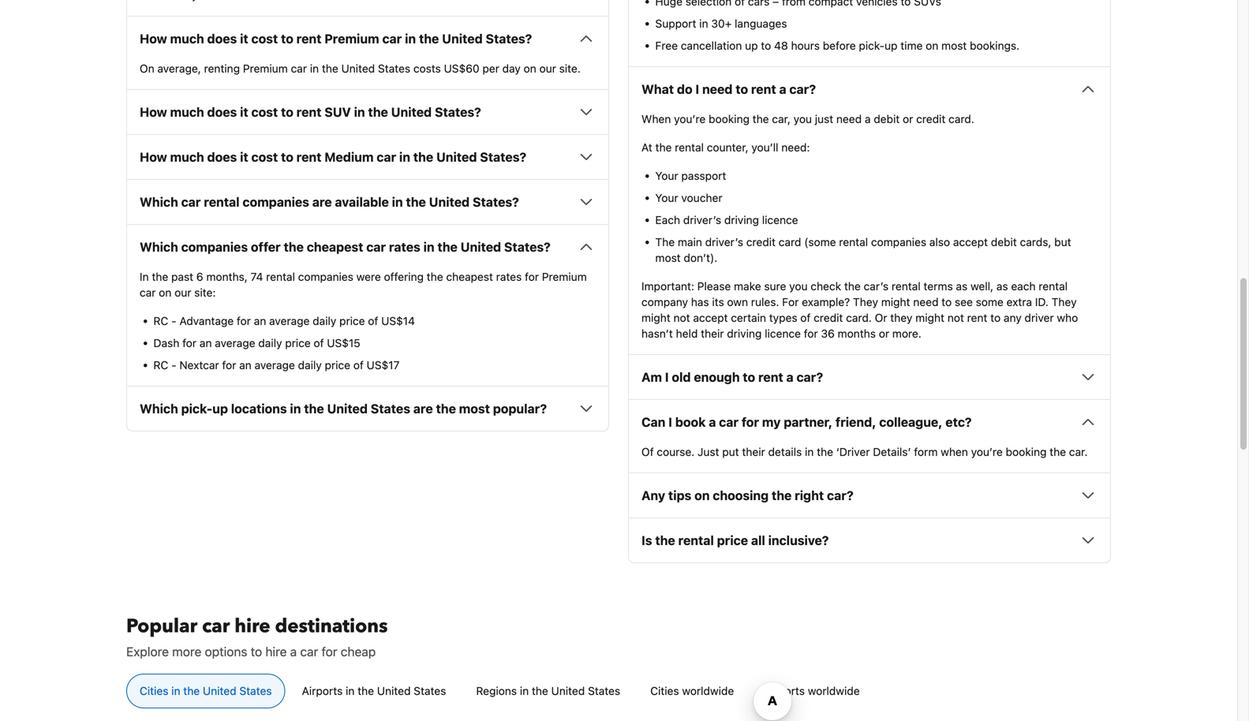 Task type: vqa. For each thing, say whether or not it's contained in the screenshot.
the topmost Beach
no



Task type: locate. For each thing, give the bounding box(es) containing it.
0 horizontal spatial premium
[[243, 62, 288, 75]]

worldwide for airports worldwide
[[808, 685, 860, 698]]

in right the regions at the left of the page
[[520, 685, 529, 698]]

our down past
[[175, 286, 191, 299]]

on inside in the past 6 months, 74 rental companies were offering the cheapest rates for premium car on our site:
[[159, 286, 172, 299]]

the inside dropdown button
[[406, 194, 426, 209]]

1 it from the top
[[240, 31, 248, 46]]

companies
[[243, 194, 309, 209], [871, 235, 927, 248], [181, 239, 248, 254], [298, 270, 354, 283]]

2 how from the top
[[140, 104, 167, 119]]

rental
[[675, 141, 704, 154], [204, 194, 240, 209], [839, 235, 868, 248], [266, 270, 295, 283], [892, 280, 921, 293], [1039, 280, 1068, 293], [679, 533, 714, 548]]

pick- right before
[[859, 39, 885, 52]]

support
[[656, 17, 697, 30]]

types
[[769, 311, 798, 324]]

more.
[[893, 327, 922, 340]]

bookings.
[[970, 39, 1020, 52]]

credit
[[917, 112, 946, 125], [747, 235, 776, 248], [814, 311, 843, 324]]

partner,
[[784, 415, 833, 430]]

1 horizontal spatial booking
[[1006, 445, 1047, 458]]

united inside button
[[203, 685, 237, 698]]

2 much from the top
[[170, 104, 204, 119]]

need inside dropdown button
[[703, 82, 733, 97]]

1 airports from the left
[[302, 685, 343, 698]]

i inside dropdown button
[[669, 415, 673, 430]]

average for nextcar
[[255, 359, 295, 372]]

cheapest right offering
[[446, 270, 493, 283]]

0 vertical spatial car?
[[790, 82, 816, 97]]

the
[[419, 31, 439, 46], [322, 62, 338, 75], [368, 104, 388, 119], [753, 112, 769, 125], [656, 141, 672, 154], [413, 149, 434, 164], [406, 194, 426, 209], [284, 239, 304, 254], [438, 239, 458, 254], [152, 270, 168, 283], [427, 270, 443, 283], [845, 280, 861, 293], [304, 401, 324, 416], [436, 401, 456, 416], [817, 445, 834, 458], [1050, 445, 1067, 458], [772, 488, 792, 503], [655, 533, 676, 548], [183, 685, 200, 698], [358, 685, 374, 698], [532, 685, 548, 698]]

the inside button
[[358, 685, 374, 698]]

which for which pick-up locations in the united states are the most popular?
[[140, 401, 178, 416]]

also
[[930, 235, 951, 248]]

make
[[734, 280, 761, 293]]

airports in the united states
[[302, 685, 446, 698]]

1 vertical spatial much
[[170, 104, 204, 119]]

rental right the (some
[[839, 235, 868, 248]]

in inside button
[[520, 685, 529, 698]]

companies left also
[[871, 235, 927, 248]]

0 horizontal spatial are
[[312, 194, 332, 209]]

how for how much does it cost to rent premium car in the united states?
[[140, 31, 167, 46]]

us$60
[[444, 62, 480, 75]]

1 much from the top
[[170, 31, 204, 46]]

past
[[171, 270, 193, 283]]

counter,
[[707, 141, 749, 154]]

for
[[782, 295, 799, 308]]

driving
[[725, 213, 759, 226], [727, 327, 762, 340]]

0 horizontal spatial credit
[[747, 235, 776, 248]]

our inside in the past 6 months, 74 rental companies were offering the cheapest rates for premium car on our site:
[[175, 286, 191, 299]]

licence down types
[[765, 327, 801, 340]]

0 vertical spatial rates
[[389, 239, 421, 254]]

1 horizontal spatial their
[[742, 445, 766, 458]]

rates inside in the past 6 months, 74 rental companies were offering the cheapest rates for premium car on our site:
[[496, 270, 522, 283]]

0 horizontal spatial their
[[701, 327, 724, 340]]

0 horizontal spatial most
[[459, 401, 490, 416]]

cost for premium
[[251, 31, 278, 46]]

you left just
[[794, 112, 812, 125]]

1 they from the left
[[853, 295, 879, 308]]

worldwide
[[682, 685, 734, 698], [808, 685, 860, 698]]

2 airports from the left
[[764, 685, 805, 698]]

debit left cards,
[[991, 235, 1017, 248]]

rental up your passport
[[675, 141, 704, 154]]

2 vertical spatial i
[[669, 415, 673, 430]]

1 does from the top
[[207, 31, 237, 46]]

0 horizontal spatial booking
[[709, 112, 750, 125]]

2 vertical spatial car?
[[827, 488, 854, 503]]

their right put
[[742, 445, 766, 458]]

free
[[656, 39, 678, 52]]

in down more
[[171, 685, 180, 698]]

at the rental counter, you'll need:
[[642, 141, 810, 154]]

1 your from the top
[[656, 169, 679, 182]]

2 your from the top
[[656, 191, 679, 204]]

0 vertical spatial much
[[170, 31, 204, 46]]

2 not from the left
[[948, 311, 965, 324]]

a right book
[[709, 415, 716, 430]]

site.
[[559, 62, 581, 75]]

an for advantage
[[254, 314, 266, 327]]

most down the at the right top of page
[[656, 251, 681, 264]]

in left 30+
[[700, 17, 709, 30]]

tab list
[[114, 674, 1124, 710]]

but
[[1055, 235, 1072, 248]]

might up more.
[[916, 311, 945, 324]]

which inside dropdown button
[[140, 194, 178, 209]]

cities in the united states button
[[126, 674, 285, 709]]

2 cost from the top
[[251, 104, 278, 119]]

3 which from the top
[[140, 401, 178, 416]]

need:
[[782, 141, 810, 154]]

daily for nextcar
[[298, 359, 322, 372]]

2 they from the left
[[1052, 295, 1077, 308]]

2 horizontal spatial up
[[885, 39, 898, 52]]

rental up the months,
[[204, 194, 240, 209]]

they down car's
[[853, 295, 879, 308]]

i right can
[[669, 415, 673, 430]]

of inside "important: please make sure you check the car's rental terms as well, as each rental company has its own rules. for example? they might need to see some extra id. they might not accept certain types of credit card. or they might not rent to any driver who hasn't held their driving licence for 36 months or more."
[[801, 311, 811, 324]]

to left the suv
[[281, 104, 294, 119]]

0 vertical spatial need
[[703, 82, 733, 97]]

1 horizontal spatial you're
[[971, 445, 1003, 458]]

booking up the counter,
[[709, 112, 750, 125]]

0 vertical spatial are
[[312, 194, 332, 209]]

it for premium
[[240, 31, 248, 46]]

rental up id.
[[1039, 280, 1068, 293]]

on right tips
[[695, 488, 710, 503]]

on inside dropdown button
[[695, 488, 710, 503]]

accept down its
[[693, 311, 728, 324]]

0 horizontal spatial worldwide
[[682, 685, 734, 698]]

rc for rc - nextcar for an average daily price of us$17
[[154, 359, 168, 372]]

companies up offer
[[243, 194, 309, 209]]

0 vertical spatial credit
[[917, 112, 946, 125]]

rent up my
[[759, 370, 784, 385]]

on down past
[[159, 286, 172, 299]]

of
[[801, 311, 811, 324], [368, 314, 378, 327], [314, 337, 324, 350], [353, 359, 364, 372]]

2 horizontal spatial an
[[254, 314, 266, 327]]

- up dash
[[171, 314, 177, 327]]

0 vertical spatial debit
[[874, 112, 900, 125]]

most inside the main driver's credit card (some rental companies also accept debit cards, but most don't).
[[656, 251, 681, 264]]

2 vertical spatial need
[[914, 295, 939, 308]]

2 it from the top
[[240, 104, 248, 119]]

to up "how much does it cost to rent suv in the united states?"
[[281, 31, 294, 46]]

0 horizontal spatial up
[[213, 401, 228, 416]]

in up offering
[[424, 239, 435, 254]]

your for your voucher
[[656, 191, 679, 204]]

rent inside how much does it cost to rent premium car in the united states? dropdown button
[[297, 31, 322, 46]]

cards,
[[1020, 235, 1052, 248]]

'driver
[[837, 445, 870, 458]]

0 horizontal spatial card.
[[846, 311, 872, 324]]

does for how much does it cost to rent suv in the united states?
[[207, 104, 237, 119]]

average down the advantage
[[215, 337, 255, 350]]

old
[[672, 370, 691, 385]]

1 horizontal spatial are
[[413, 401, 433, 416]]

for inside "important: please make sure you check the car's rental terms as well, as each rental company has its own rules. for example? they might need to see some extra id. they might not accept certain types of credit card. or they might not rent to any driver who hasn't held their driving licence for 36 months or more."
[[804, 327, 818, 340]]

1 horizontal spatial accept
[[954, 235, 988, 248]]

i right do
[[696, 82, 700, 97]]

rental down tips
[[679, 533, 714, 548]]

2 vertical spatial much
[[170, 149, 204, 164]]

car up "how much does it cost to rent suv in the united states?"
[[291, 62, 307, 75]]

does
[[207, 31, 237, 46], [207, 104, 237, 119], [207, 149, 237, 164]]

airports inside button
[[764, 685, 805, 698]]

states? inside dropdown button
[[473, 194, 519, 209]]

i for book
[[669, 415, 673, 430]]

most
[[942, 39, 967, 52], [656, 251, 681, 264], [459, 401, 490, 416]]

1 as from the left
[[956, 280, 968, 293]]

0 vertical spatial an
[[254, 314, 266, 327]]

how much does it cost to rent medium car in the united states?
[[140, 149, 527, 164]]

average up dash for an average daily price of us$15
[[269, 314, 310, 327]]

accept right also
[[954, 235, 988, 248]]

months
[[838, 327, 876, 340]]

0 vertical spatial pick-
[[859, 39, 885, 52]]

cities inside button
[[140, 685, 169, 698]]

1 vertical spatial you
[[790, 280, 808, 293]]

1 horizontal spatial as
[[997, 280, 1009, 293]]

2 rc from the top
[[154, 359, 168, 372]]

most left bookings.
[[942, 39, 967, 52]]

2 vertical spatial cost
[[251, 149, 278, 164]]

1 vertical spatial -
[[171, 359, 177, 372]]

an up dash for an average daily price of us$15
[[254, 314, 266, 327]]

states for cities in the united states
[[240, 685, 272, 698]]

an down the advantage
[[200, 337, 212, 350]]

need right do
[[703, 82, 733, 97]]

up left time in the right of the page
[[885, 39, 898, 52]]

tab list containing cities in the united states
[[114, 674, 1124, 710]]

rent inside how much does it cost to rent suv in the united states? dropdown button
[[297, 104, 322, 119]]

for inside the 'can i book a car for my partner, friend, colleague, etc?' dropdown button
[[742, 415, 759, 430]]

0 vertical spatial daily
[[313, 314, 337, 327]]

0 vertical spatial most
[[942, 39, 967, 52]]

states for airports in the united states
[[414, 685, 446, 698]]

of left 'us$17'
[[353, 359, 364, 372]]

hire right options
[[266, 644, 287, 659]]

please
[[698, 280, 731, 293]]

important: please make sure you check the car's rental terms as well, as each rental company has its own rules. for example? they might need to see some extra id. they might not accept certain types of credit card. or they might not rent to any driver who hasn't held their driving licence for 36 months or more.
[[642, 280, 1079, 340]]

which inside dropdown button
[[140, 401, 178, 416]]

rc - nextcar for an average daily price of us$17
[[154, 359, 400, 372]]

1 horizontal spatial an
[[239, 359, 252, 372]]

in
[[700, 17, 709, 30], [405, 31, 416, 46], [310, 62, 319, 75], [354, 104, 365, 119], [399, 149, 410, 164], [392, 194, 403, 209], [424, 239, 435, 254], [290, 401, 301, 416], [805, 445, 814, 458], [171, 685, 180, 698], [346, 685, 355, 698], [520, 685, 529, 698]]

you're right when
[[971, 445, 1003, 458]]

1 vertical spatial pick-
[[181, 401, 213, 416]]

cheapest inside in the past 6 months, 74 rental companies were offering the cheapest rates for premium car on our site:
[[446, 270, 493, 283]]

daily up us$15
[[313, 314, 337, 327]]

0 horizontal spatial they
[[853, 295, 879, 308]]

0 vertical spatial licence
[[762, 213, 799, 226]]

1 worldwide from the left
[[682, 685, 734, 698]]

0 horizontal spatial need
[[703, 82, 733, 97]]

accept inside "important: please make sure you check the car's rental terms as well, as each rental company has its own rules. for example? they might need to see some extra id. they might not accept certain types of credit card. or they might not rent to any driver who hasn't held their driving licence for 36 months or more."
[[693, 311, 728, 324]]

a up can i book a car for my partner, friend, colleague, etc?
[[787, 370, 794, 385]]

driver's down the voucher
[[683, 213, 722, 226]]

car? for what do i need to rent a car?
[[790, 82, 816, 97]]

am
[[642, 370, 662, 385]]

states inside button
[[588, 685, 621, 698]]

rc up dash
[[154, 314, 168, 327]]

1 vertical spatial how
[[140, 104, 167, 119]]

car? up when you're booking the car, you just need a debit or credit card.
[[790, 82, 816, 97]]

2 vertical spatial does
[[207, 149, 237, 164]]

companies inside 'dropdown button'
[[181, 239, 248, 254]]

1 horizontal spatial cheapest
[[446, 270, 493, 283]]

nextcar
[[180, 359, 219, 372]]

car up were
[[366, 239, 386, 254]]

2 cities from the left
[[651, 685, 679, 698]]

1 horizontal spatial worldwide
[[808, 685, 860, 698]]

any
[[642, 488, 666, 503]]

2 vertical spatial average
[[255, 359, 295, 372]]

2 vertical spatial how
[[140, 149, 167, 164]]

1 vertical spatial or
[[879, 327, 890, 340]]

price
[[340, 314, 365, 327], [285, 337, 311, 350], [325, 359, 350, 372], [717, 533, 748, 548]]

much
[[170, 31, 204, 46], [170, 104, 204, 119], [170, 149, 204, 164]]

its
[[712, 295, 724, 308]]

cheapest inside 'dropdown button'
[[307, 239, 363, 254]]

terms
[[924, 280, 953, 293]]

car
[[382, 31, 402, 46], [291, 62, 307, 75], [377, 149, 396, 164], [181, 194, 201, 209], [366, 239, 386, 254], [140, 286, 156, 299], [719, 415, 739, 430], [202, 614, 230, 640], [300, 644, 318, 659]]

1 vertical spatial it
[[240, 104, 248, 119]]

in inside 'dropdown button'
[[424, 239, 435, 254]]

booking left car.
[[1006, 445, 1047, 458]]

passport
[[682, 169, 727, 182]]

2 horizontal spatial credit
[[917, 112, 946, 125]]

rent inside "important: please make sure you check the car's rental terms as well, as each rental company has its own rules. for example? they might need to see some extra id. they might not accept certain types of credit card. or they might not rent to any driver who hasn't held their driving licence for 36 months or more."
[[968, 311, 988, 324]]

states?
[[486, 31, 532, 46], [435, 104, 481, 119], [480, 149, 527, 164], [473, 194, 519, 209], [504, 239, 551, 254]]

up left locations
[[213, 401, 228, 416]]

1 - from the top
[[171, 314, 177, 327]]

1 cities from the left
[[140, 685, 169, 698]]

states inside dropdown button
[[371, 401, 410, 416]]

0 vertical spatial premium
[[325, 31, 379, 46]]

3 much from the top
[[170, 149, 204, 164]]

0 horizontal spatial accept
[[693, 311, 728, 324]]

1 vertical spatial cheapest
[[446, 270, 493, 283]]

our left site.
[[540, 62, 556, 75]]

0 horizontal spatial cheapest
[[307, 239, 363, 254]]

1 horizontal spatial credit
[[814, 311, 843, 324]]

for inside popular car hire destinations explore more options to hire a car for cheap
[[322, 644, 338, 659]]

0 horizontal spatial as
[[956, 280, 968, 293]]

0 vertical spatial how
[[140, 31, 167, 46]]

2 - from the top
[[171, 359, 177, 372]]

for inside in the past 6 months, 74 rental companies were offering the cheapest rates for premium car on our site:
[[525, 270, 539, 283]]

1 vertical spatial which
[[140, 239, 178, 254]]

1 vertical spatial car?
[[797, 370, 824, 385]]

30+
[[712, 17, 732, 30]]

offering
[[384, 270, 424, 283]]

their right held
[[701, 327, 724, 340]]

cities for cities worldwide
[[651, 685, 679, 698]]

1 vertical spatial hire
[[266, 644, 287, 659]]

2 which from the top
[[140, 239, 178, 254]]

3 it from the top
[[240, 149, 248, 164]]

0 horizontal spatial cities
[[140, 685, 169, 698]]

suv
[[325, 104, 351, 119]]

how much does it cost to rent suv in the united states?
[[140, 104, 481, 119]]

1 horizontal spatial our
[[540, 62, 556, 75]]

to right options
[[251, 644, 262, 659]]

car up past
[[181, 194, 201, 209]]

voucher
[[682, 191, 723, 204]]

car? for am i old enough to rent a car?
[[797, 370, 824, 385]]

which
[[140, 194, 178, 209], [140, 239, 178, 254], [140, 401, 178, 416]]

pick- inside 'which pick-up locations in the united states are the most popular?' dropdown button
[[181, 401, 213, 416]]

on right time in the right of the page
[[926, 39, 939, 52]]

our
[[540, 62, 556, 75], [175, 286, 191, 299]]

driver's
[[683, 213, 722, 226], [705, 235, 744, 248]]

of
[[642, 445, 654, 458]]

not down see
[[948, 311, 965, 324]]

0 vertical spatial average
[[269, 314, 310, 327]]

up inside 'which pick-up locations in the united states are the most popular?' dropdown button
[[213, 401, 228, 416]]

0 vertical spatial -
[[171, 314, 177, 327]]

rc
[[154, 314, 168, 327], [154, 359, 168, 372]]

which for which car rental companies are available in the united states?
[[140, 194, 178, 209]]

on
[[140, 62, 154, 75]]

in inside dropdown button
[[392, 194, 403, 209]]

a up "car,"
[[780, 82, 787, 97]]

example?
[[802, 295, 850, 308]]

1 vertical spatial driver's
[[705, 235, 744, 248]]

car? right right
[[827, 488, 854, 503]]

0 horizontal spatial our
[[175, 286, 191, 299]]

0 vertical spatial which
[[140, 194, 178, 209]]

2 as from the left
[[997, 280, 1009, 293]]

car up options
[[202, 614, 230, 640]]

airports inside button
[[302, 685, 343, 698]]

you're down do
[[674, 112, 706, 125]]

states inside button
[[414, 685, 446, 698]]

daily
[[313, 314, 337, 327], [258, 337, 282, 350], [298, 359, 322, 372]]

0 horizontal spatial or
[[879, 327, 890, 340]]

licence up card
[[762, 213, 799, 226]]

0 horizontal spatial pick-
[[181, 401, 213, 416]]

some
[[976, 295, 1004, 308]]

car's
[[864, 280, 889, 293]]

hire up options
[[235, 614, 270, 640]]

1 which from the top
[[140, 194, 178, 209]]

1 horizontal spatial might
[[882, 295, 911, 308]]

friend,
[[836, 415, 877, 430]]

up for free cancellation up to 48 hours before pick-up time on most bookings.
[[745, 39, 758, 52]]

or down or in the right top of the page
[[879, 327, 890, 340]]

1 vertical spatial i
[[665, 370, 669, 385]]

3 cost from the top
[[251, 149, 278, 164]]

0 vertical spatial rc
[[154, 314, 168, 327]]

united inside button
[[377, 685, 411, 698]]

united
[[442, 31, 483, 46], [341, 62, 375, 75], [391, 104, 432, 119], [437, 149, 477, 164], [429, 194, 470, 209], [461, 239, 501, 254], [327, 401, 368, 416], [203, 685, 237, 698], [377, 685, 411, 698], [551, 685, 585, 698]]

rental inside the main driver's credit card (some rental companies also accept debit cards, but most don't).
[[839, 235, 868, 248]]

0 vertical spatial booking
[[709, 112, 750, 125]]

1 not from the left
[[674, 311, 690, 324]]

2 vertical spatial an
[[239, 359, 252, 372]]

credit inside the main driver's credit card (some rental companies also accept debit cards, but most don't).
[[747, 235, 776, 248]]

daily up rc - nextcar for an average daily price of us$17
[[258, 337, 282, 350]]

0 horizontal spatial not
[[674, 311, 690, 324]]

worldwide inside airports worldwide button
[[808, 685, 860, 698]]

0 vertical spatial cheapest
[[307, 239, 363, 254]]

car down in
[[140, 286, 156, 299]]

daily down rc - advantage for an average daily price of us$14
[[298, 359, 322, 372]]

to
[[281, 31, 294, 46], [761, 39, 771, 52], [736, 82, 748, 97], [281, 104, 294, 119], [281, 149, 294, 164], [942, 295, 952, 308], [991, 311, 1001, 324], [743, 370, 756, 385], [251, 644, 262, 659]]

pick- down nextcar
[[181, 401, 213, 416]]

how for how much does it cost to rent suv in the united states?
[[140, 104, 167, 119]]

rent down some
[[968, 311, 988, 324]]

0 vertical spatial our
[[540, 62, 556, 75]]

1 vertical spatial your
[[656, 191, 679, 204]]

0 vertical spatial accept
[[954, 235, 988, 248]]

licence inside "important: please make sure you check the car's rental terms as well, as each rental company has its own rules. for example? they might need to see some extra id. they might not accept certain types of credit card. or they might not rent to any driver who hasn't held their driving licence for 36 months or more."
[[765, 327, 801, 340]]

2 worldwide from the left
[[808, 685, 860, 698]]

2 does from the top
[[207, 104, 237, 119]]

or down what do i need to rent a car? dropdown button
[[903, 112, 914, 125]]

i for old
[[665, 370, 669, 385]]

0 vertical spatial driving
[[725, 213, 759, 226]]

average down dash for an average daily price of us$15
[[255, 359, 295, 372]]

on right day
[[524, 62, 537, 75]]

in inside button
[[346, 685, 355, 698]]

cities inside 'button'
[[651, 685, 679, 698]]

1 vertical spatial accept
[[693, 311, 728, 324]]

car inside in the past 6 months, 74 rental companies were offering the cheapest rates for premium car on our site:
[[140, 286, 156, 299]]

2 horizontal spatial most
[[942, 39, 967, 52]]

need inside "important: please make sure you check the car's rental terms as well, as each rental company has its own rules. for example? they might need to see some extra id. they might not accept certain types of credit card. or they might not rent to any driver who hasn't held their driving licence for 36 months or more."
[[914, 295, 939, 308]]

3 how from the top
[[140, 149, 167, 164]]

debit inside the main driver's credit card (some rental companies also accept debit cards, but most don't).
[[991, 235, 1017, 248]]

airports in the united states button
[[289, 674, 460, 709]]

or
[[903, 112, 914, 125], [879, 327, 890, 340]]

1 rc from the top
[[154, 314, 168, 327]]

might up they
[[882, 295, 911, 308]]

credit left card
[[747, 235, 776, 248]]

what do i need to rent a car?
[[642, 82, 816, 97]]

advantage
[[180, 314, 234, 327]]

1 vertical spatial booking
[[1006, 445, 1047, 458]]

1 vertical spatial does
[[207, 104, 237, 119]]

as up see
[[956, 280, 968, 293]]

which inside 'dropdown button'
[[140, 239, 178, 254]]

car? up partner, in the right bottom of the page
[[797, 370, 824, 385]]

most left popular?
[[459, 401, 490, 416]]

debit down what do i need to rent a car? dropdown button
[[874, 112, 900, 125]]

held
[[676, 327, 698, 340]]

card. inside "important: please make sure you check the car's rental terms as well, as each rental company has its own rules. for example? they might need to see some extra id. they might not accept certain types of credit card. or they might not rent to any driver who hasn't held their driving licence for 36 months or more."
[[846, 311, 872, 324]]

offer
[[251, 239, 281, 254]]

cheapest up were
[[307, 239, 363, 254]]

much for how much does it cost to rent medium car in the united states?
[[170, 149, 204, 164]]

it
[[240, 31, 248, 46], [240, 104, 248, 119], [240, 149, 248, 164]]

how much does it cost to rent premium car in the united states? button
[[140, 29, 596, 48]]

car?
[[790, 82, 816, 97], [797, 370, 824, 385], [827, 488, 854, 503]]

might
[[882, 295, 911, 308], [642, 311, 671, 324], [916, 311, 945, 324]]

colleague,
[[880, 415, 943, 430]]

to right enough
[[743, 370, 756, 385]]

1 horizontal spatial pick-
[[859, 39, 885, 52]]

states inside button
[[240, 685, 272, 698]]

on
[[926, 39, 939, 52], [524, 62, 537, 75], [159, 286, 172, 299], [695, 488, 710, 503]]

just
[[815, 112, 834, 125]]

1 horizontal spatial up
[[745, 39, 758, 52]]

of right types
[[801, 311, 811, 324]]

1 vertical spatial card.
[[846, 311, 872, 324]]

1 vertical spatial rates
[[496, 270, 522, 283]]

2 vertical spatial premium
[[542, 270, 587, 283]]

can i book a car for my partner, friend, colleague, etc? button
[[642, 413, 1098, 432]]

rates inside 'dropdown button'
[[389, 239, 421, 254]]

credit down what do i need to rent a car? dropdown button
[[917, 112, 946, 125]]

it for medium
[[240, 149, 248, 164]]

credit up 36
[[814, 311, 843, 324]]

details
[[769, 445, 802, 458]]

1 cost from the top
[[251, 31, 278, 46]]

1 horizontal spatial most
[[656, 251, 681, 264]]

3 does from the top
[[207, 149, 237, 164]]

2 horizontal spatial need
[[914, 295, 939, 308]]

price left "all"
[[717, 533, 748, 548]]

in right available
[[392, 194, 403, 209]]

1 how from the top
[[140, 31, 167, 46]]

worldwide inside cities worldwide 'button'
[[682, 685, 734, 698]]



Task type: describe. For each thing, give the bounding box(es) containing it.
in down how much does it cost to rent premium car in the united states?
[[310, 62, 319, 75]]

1 vertical spatial need
[[837, 112, 862, 125]]

you inside "important: please make sure you check the car's rental terms as well, as each rental company has its own rules. for example? they might need to see some extra id. they might not accept certain types of credit card. or they might not rent to any driver who hasn't held their driving licence for 36 months or more."
[[790, 280, 808, 293]]

average for advantage
[[269, 314, 310, 327]]

to down cancellation
[[736, 82, 748, 97]]

- for advantage
[[171, 314, 177, 327]]

are inside dropdown button
[[312, 194, 332, 209]]

united inside dropdown button
[[429, 194, 470, 209]]

of left us$15
[[314, 337, 324, 350]]

car right medium
[[377, 149, 396, 164]]

states for regions in the united states
[[588, 685, 621, 698]]

has
[[691, 295, 709, 308]]

in right medium
[[399, 149, 410, 164]]

does for how much does it cost to rent premium car in the united states?
[[207, 31, 237, 46]]

enough
[[694, 370, 740, 385]]

does for how much does it cost to rent medium car in the united states?
[[207, 149, 237, 164]]

a inside popular car hire destinations explore more options to hire a car for cheap
[[290, 644, 297, 659]]

airports worldwide
[[764, 685, 860, 698]]

premium inside in the past 6 months, 74 rental companies were offering the cheapest rates for premium car on our site:
[[542, 270, 587, 283]]

what
[[642, 82, 674, 97]]

price down us$15
[[325, 359, 350, 372]]

car.
[[1070, 445, 1088, 458]]

united inside 'dropdown button'
[[461, 239, 501, 254]]

price down rc - advantage for an average daily price of us$14
[[285, 337, 311, 350]]

the inside button
[[183, 685, 200, 698]]

airports worldwide button
[[751, 674, 874, 709]]

how much does it cost to rent medium car in the united states? button
[[140, 147, 596, 166]]

0 vertical spatial driver's
[[683, 213, 722, 226]]

companies inside dropdown button
[[243, 194, 309, 209]]

of left us$14
[[368, 314, 378, 327]]

driver
[[1025, 311, 1054, 324]]

1 vertical spatial premium
[[243, 62, 288, 75]]

1 vertical spatial their
[[742, 445, 766, 458]]

premium inside dropdown button
[[325, 31, 379, 46]]

hours
[[791, 39, 820, 52]]

to left see
[[942, 295, 952, 308]]

which for which companies offer the cheapest car rates in the united states?
[[140, 239, 178, 254]]

or
[[875, 311, 888, 324]]

much for how much does it cost to rent suv in the united states?
[[170, 104, 204, 119]]

tips
[[669, 488, 692, 503]]

rules.
[[751, 295, 779, 308]]

they
[[891, 311, 913, 324]]

is the rental price all inclusive?
[[642, 533, 829, 548]]

available
[[335, 194, 389, 209]]

which car rental companies are available in the united states? button
[[140, 192, 596, 211]]

48
[[774, 39, 788, 52]]

daily for advantage
[[313, 314, 337, 327]]

6
[[196, 270, 203, 283]]

1 vertical spatial you're
[[971, 445, 1003, 458]]

0 horizontal spatial an
[[200, 337, 212, 350]]

locations
[[231, 401, 287, 416]]

companies inside the main driver's credit card (some rental companies also accept debit cards, but most don't).
[[871, 235, 927, 248]]

up for which pick-up locations in the united states are the most popular?
[[213, 401, 228, 416]]

car down the destinations
[[300, 644, 318, 659]]

form
[[914, 445, 938, 458]]

company
[[642, 295, 688, 308]]

details'
[[873, 445, 911, 458]]

which car rental companies are available in the united states?
[[140, 194, 519, 209]]

in right details
[[805, 445, 814, 458]]

average,
[[157, 62, 201, 75]]

the inside button
[[532, 685, 548, 698]]

to down some
[[991, 311, 1001, 324]]

renting
[[204, 62, 240, 75]]

rental inside dropdown button
[[679, 533, 714, 548]]

each
[[656, 213, 680, 226]]

to down "how much does it cost to rent suv in the united states?"
[[281, 149, 294, 164]]

to left 48
[[761, 39, 771, 52]]

id.
[[1036, 295, 1049, 308]]

rental inside in the past 6 months, 74 rental companies were offering the cheapest rates for premium car on our site:
[[266, 270, 295, 283]]

when you're booking the car, you just need a debit or credit card.
[[642, 112, 975, 125]]

in inside button
[[171, 685, 180, 698]]

or inside "important: please make sure you check the car's rental terms as well, as each rental company has its own rules. for example? they might need to see some extra id. they might not accept certain types of credit card. or they might not rent to any driver who hasn't held their driving licence for 36 months or more."
[[879, 327, 890, 340]]

car inside 'dropdown button'
[[366, 239, 386, 254]]

how much does it cost to rent suv in the united states? button
[[140, 102, 596, 121]]

(some
[[805, 235, 836, 248]]

see
[[955, 295, 973, 308]]

is
[[642, 533, 652, 548]]

the main driver's credit card (some rental companies also accept debit cards, but most don't).
[[656, 235, 1072, 264]]

rent inside 'am i old enough to rent a car?' dropdown button
[[759, 370, 784, 385]]

popular
[[126, 614, 197, 640]]

free cancellation up to 48 hours before pick-up time on most bookings.
[[656, 39, 1020, 52]]

day
[[503, 62, 521, 75]]

car up put
[[719, 415, 739, 430]]

don't).
[[684, 251, 718, 264]]

right
[[795, 488, 824, 503]]

74
[[251, 270, 263, 283]]

worldwide for cities worldwide
[[682, 685, 734, 698]]

cities worldwide button
[[637, 674, 748, 709]]

regions in the united states
[[476, 685, 621, 698]]

us$15
[[327, 337, 361, 350]]

check
[[811, 280, 842, 293]]

are inside dropdown button
[[413, 401, 433, 416]]

0 vertical spatial i
[[696, 82, 700, 97]]

popular?
[[493, 401, 547, 416]]

how much does it cost to rent premium car in the united states?
[[140, 31, 532, 46]]

states? inside 'dropdown button'
[[504, 239, 551, 254]]

united inside button
[[551, 685, 585, 698]]

rc - advantage for an average daily price of us$14
[[154, 314, 415, 327]]

cost for suv
[[251, 104, 278, 119]]

driver's inside the main driver's credit card (some rental companies also accept debit cards, but most don't).
[[705, 235, 744, 248]]

support in 30+ languages
[[656, 17, 787, 30]]

1 vertical spatial average
[[215, 337, 255, 350]]

languages
[[735, 17, 787, 30]]

1 vertical spatial daily
[[258, 337, 282, 350]]

an for nextcar
[[239, 359, 252, 372]]

which pick-up locations in the united states are the most popular? button
[[140, 399, 596, 418]]

which pick-up locations in the united states are the most popular?
[[140, 401, 547, 416]]

most inside dropdown button
[[459, 401, 490, 416]]

sure
[[764, 280, 787, 293]]

any tips on choosing the right car?
[[642, 488, 854, 503]]

car up on average, renting premium car in the united states costs us$60 per day on our site.
[[382, 31, 402, 46]]

much for how much does it cost to rent premium car in the united states?
[[170, 31, 204, 46]]

am i old enough to rent a car? button
[[642, 368, 1098, 387]]

rent inside what do i need to rent a car? dropdown button
[[751, 82, 777, 97]]

a down what do i need to rent a car? dropdown button
[[865, 112, 871, 125]]

credit inside "important: please make sure you check the car's rental terms as well, as each rental company has its own rules. for example? they might need to see some extra id. they might not accept certain types of credit card. or they might not rent to any driver who hasn't held their driving licence for 36 months or more."
[[814, 311, 843, 324]]

am i old enough to rent a car?
[[642, 370, 824, 385]]

important:
[[642, 280, 695, 293]]

regions
[[476, 685, 517, 698]]

the inside "important: please make sure you check the car's rental terms as well, as each rental company has its own rules. for example? they might need to see some extra id. they might not accept certain types of credit card. or they might not rent to any driver who hasn't held their driving licence for 36 months or more."
[[845, 280, 861, 293]]

companies inside in the past 6 months, 74 rental companies were offering the cheapest rates for premium car on our site:
[[298, 270, 354, 283]]

0 vertical spatial or
[[903, 112, 914, 125]]

on average, renting premium car in the united states costs us$60 per day on our site.
[[140, 62, 581, 75]]

your passport
[[656, 169, 727, 182]]

airports for airports worldwide
[[764, 685, 805, 698]]

in right locations
[[290, 401, 301, 416]]

rent inside how much does it cost to rent medium car in the united states? dropdown button
[[297, 149, 322, 164]]

0 vertical spatial you
[[794, 112, 812, 125]]

choosing
[[713, 488, 769, 503]]

the
[[656, 235, 675, 248]]

my
[[762, 415, 781, 430]]

do
[[677, 82, 693, 97]]

cheap
[[341, 644, 376, 659]]

airports for airports in the united states
[[302, 685, 343, 698]]

main
[[678, 235, 702, 248]]

how for how much does it cost to rent medium car in the united states?
[[140, 149, 167, 164]]

it for suv
[[240, 104, 248, 119]]

0 horizontal spatial debit
[[874, 112, 900, 125]]

a inside dropdown button
[[709, 415, 716, 430]]

rc for rc - advantage for an average daily price of us$14
[[154, 314, 168, 327]]

0 vertical spatial hire
[[235, 614, 270, 640]]

which companies offer the cheapest car rates in the united states? button
[[140, 237, 596, 256]]

regions in the united states button
[[463, 674, 634, 709]]

per
[[483, 62, 500, 75]]

2 horizontal spatial might
[[916, 311, 945, 324]]

rental inside dropdown button
[[204, 194, 240, 209]]

all
[[751, 533, 766, 548]]

accept inside the main driver's credit card (some rental companies also accept debit cards, but most don't).
[[954, 235, 988, 248]]

- for nextcar
[[171, 359, 177, 372]]

cities for cities in the united states
[[140, 685, 169, 698]]

in up costs
[[405, 31, 416, 46]]

your for your passport
[[656, 169, 679, 182]]

any
[[1004, 311, 1022, 324]]

1 horizontal spatial card.
[[949, 112, 975, 125]]

can
[[642, 415, 666, 430]]

car,
[[772, 112, 791, 125]]

course.
[[657, 445, 695, 458]]

price up us$15
[[340, 314, 365, 327]]

more
[[172, 644, 202, 659]]

cost for medium
[[251, 149, 278, 164]]

cancellation
[[681, 39, 742, 52]]

own
[[727, 295, 748, 308]]

in right the suv
[[354, 104, 365, 119]]

their inside "important: please make sure you check the car's rental terms as well, as each rental company has its own rules. for example? they might need to see some extra id. they might not accept certain types of credit card. or they might not rent to any driver who hasn't held their driving licence for 36 months or more."
[[701, 327, 724, 340]]

when
[[642, 112, 671, 125]]

explore
[[126, 644, 169, 659]]

to inside popular car hire destinations explore more options to hire a car for cheap
[[251, 644, 262, 659]]

can i book a car for my partner, friend, colleague, etc?
[[642, 415, 972, 430]]

each
[[1012, 280, 1036, 293]]

costs
[[414, 62, 441, 75]]

were
[[357, 270, 381, 283]]

price inside is the rental price all inclusive? dropdown button
[[717, 533, 748, 548]]

rental right car's
[[892, 280, 921, 293]]

0 horizontal spatial you're
[[674, 112, 706, 125]]

driving inside "important: please make sure you check the car's rental terms as well, as each rental company has its own rules. for example? they might need to see some extra id. they might not accept certain types of credit card. or they might not rent to any driver who hasn't held their driving licence for 36 months or more."
[[727, 327, 762, 340]]

0 horizontal spatial might
[[642, 311, 671, 324]]



